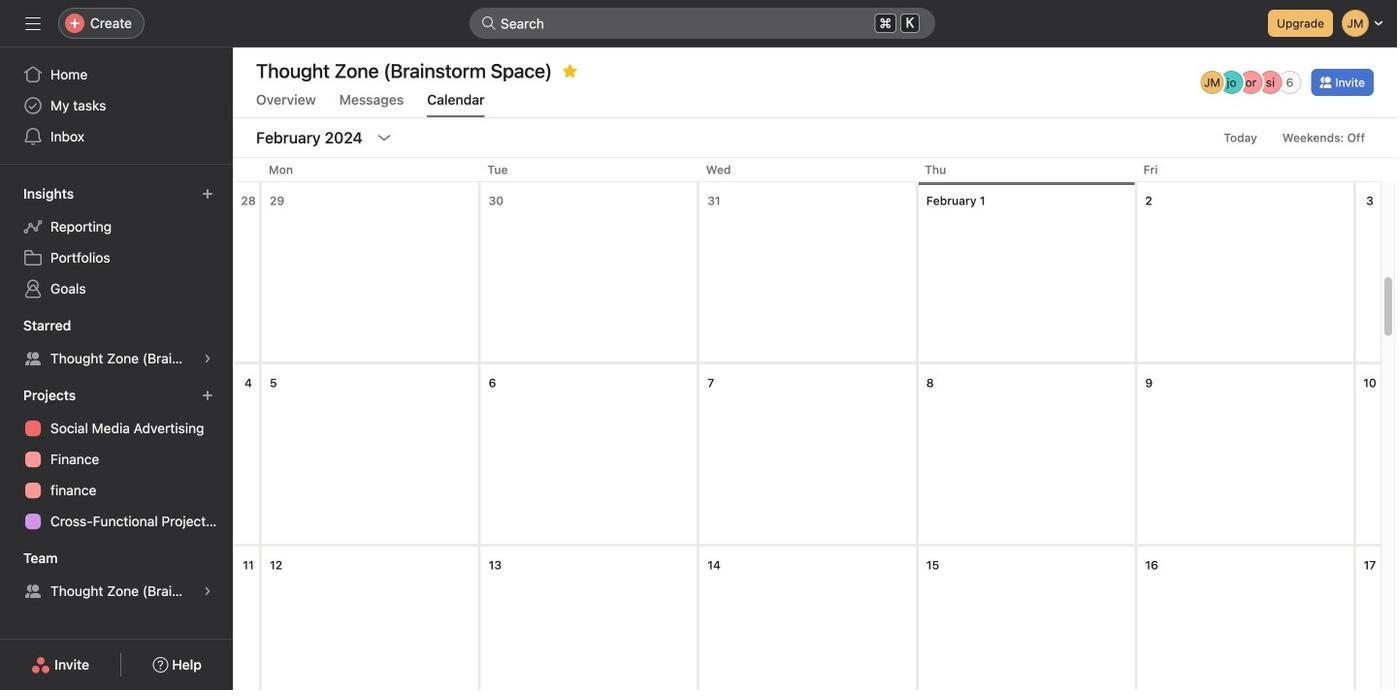 Task type: describe. For each thing, give the bounding box(es) containing it.
starred element
[[0, 309, 233, 378]]

insights element
[[0, 177, 233, 309]]

hide sidebar image
[[25, 16, 41, 31]]

projects element
[[0, 378, 233, 541]]

prominent image
[[481, 16, 497, 31]]

new insights image
[[202, 188, 213, 200]]

global element
[[0, 48, 233, 164]]

new project or portfolio image
[[202, 390, 213, 402]]



Task type: vqa. For each thing, say whether or not it's contained in the screenshot.
field
yes



Task type: locate. For each thing, give the bounding box(es) containing it.
teams element
[[0, 541, 233, 611]]

see details, thought zone (brainstorm space) image
[[202, 586, 213, 598]]

None field
[[470, 8, 935, 39]]

see details, thought zone (brainstorm space) image
[[202, 353, 213, 365]]

pick month image
[[376, 130, 392, 146]]

remove from starred image
[[562, 63, 578, 79]]

Search tasks, projects, and more text field
[[470, 8, 935, 39]]



